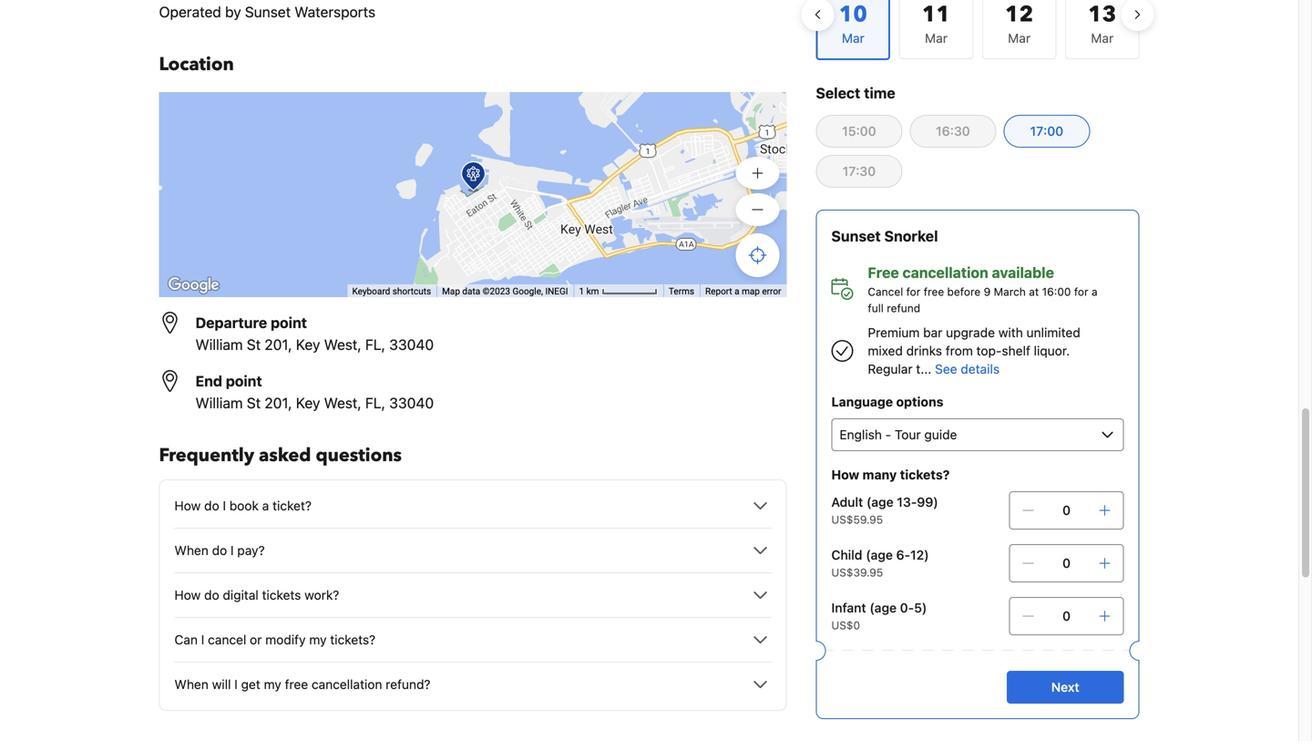 Task type: locate. For each thing, give the bounding box(es) containing it.
(age inside infant (age 0-5) us$0
[[870, 600, 897, 615]]

1 vertical spatial 33040
[[389, 394, 434, 412]]

next
[[1052, 680, 1080, 695]]

2 vertical spatial do
[[204, 587, 219, 603]]

1 horizontal spatial cancellation
[[903, 264, 989, 281]]

1 km button
[[574, 284, 664, 298]]

1 vertical spatial tickets?
[[330, 632, 376, 647]]

st inside departure point william st 201, key west, fl, 33040
[[247, 336, 261, 353]]

william inside departure point william st 201, key west, fl, 33040
[[196, 336, 243, 353]]

0 vertical spatial point
[[271, 314, 307, 331]]

1 st from the top
[[247, 336, 261, 353]]

free inside free cancellation available cancel for free before 9 march at 16:00 for a full refund
[[924, 285, 944, 298]]

0 horizontal spatial point
[[226, 372, 262, 390]]

1 vertical spatial key
[[296, 394, 320, 412]]

my
[[309, 632, 327, 647], [264, 677, 281, 692]]

1 vertical spatial west,
[[324, 394, 362, 412]]

2 mar from the left
[[1008, 31, 1031, 46]]

adult (age 13-99) us$59.95
[[832, 494, 939, 526]]

west,
[[324, 336, 362, 353], [324, 394, 362, 412]]

free for will
[[285, 677, 308, 692]]

0 vertical spatial tickets?
[[900, 467, 950, 482]]

how up adult
[[832, 467, 860, 482]]

(age left 0-
[[870, 600, 897, 615]]

1 vertical spatial (age
[[866, 547, 893, 562]]

1 mar from the left
[[925, 31, 948, 46]]

(age inside "child (age 6-12) us$39.95"
[[866, 547, 893, 562]]

can
[[175, 632, 198, 647]]

next button
[[1007, 671, 1124, 704]]

do left book at the bottom left of page
[[204, 498, 219, 513]]

0 for child (age 6-12)
[[1063, 556, 1071, 571]]

2 33040 from the top
[[389, 394, 434, 412]]

keyboard shortcuts button
[[352, 285, 431, 298]]

0 vertical spatial fl,
[[365, 336, 386, 353]]

tickets? down work?
[[330, 632, 376, 647]]

0 horizontal spatial tickets?
[[330, 632, 376, 647]]

many
[[863, 467, 897, 482]]

region
[[802, 0, 1154, 67]]

can i cancel or modify my tickets?
[[175, 632, 376, 647]]

william for departure
[[196, 336, 243, 353]]

fl, inside departure point william st 201, key west, fl, 33040
[[365, 336, 386, 353]]

key up end point william st 201, key west, fl, 33040
[[296, 336, 320, 353]]

1 vertical spatial st
[[247, 394, 261, 412]]

point right departure
[[271, 314, 307, 331]]

0 horizontal spatial mar
[[925, 31, 948, 46]]

adult
[[832, 494, 863, 510]]

0 vertical spatial (age
[[867, 494, 894, 510]]

st down departure
[[247, 336, 261, 353]]

0 vertical spatial st
[[247, 336, 261, 353]]

1 vertical spatial when
[[175, 677, 209, 692]]

2 horizontal spatial a
[[1092, 285, 1098, 298]]

premium
[[868, 325, 920, 340]]

watersports
[[295, 3, 376, 21]]

free
[[924, 285, 944, 298], [285, 677, 308, 692]]

0 horizontal spatial cancellation
[[312, 677, 382, 692]]

fl, inside end point william st 201, key west, fl, 33040
[[365, 394, 386, 412]]

33040 up questions
[[389, 394, 434, 412]]

how up can
[[175, 587, 201, 603]]

1 vertical spatial 0
[[1063, 556, 1071, 571]]

2 vertical spatial (age
[[870, 600, 897, 615]]

1 key from the top
[[296, 336, 320, 353]]

1 fl, from the top
[[365, 336, 386, 353]]

16:00
[[1042, 285, 1071, 298]]

0 vertical spatial free
[[924, 285, 944, 298]]

33040 inside end point william st 201, key west, fl, 33040
[[389, 394, 434, 412]]

33040 inside departure point william st 201, key west, fl, 33040
[[389, 336, 434, 353]]

©2023
[[483, 286, 510, 297]]

key
[[296, 336, 320, 353], [296, 394, 320, 412]]

frequently asked questions
[[159, 443, 402, 468]]

2 fl, from the top
[[365, 394, 386, 412]]

key for departure point
[[296, 336, 320, 353]]

i for book
[[223, 498, 226, 513]]

0 horizontal spatial a
[[262, 498, 269, 513]]

when do i pay? button
[[175, 540, 772, 561]]

fl,
[[365, 336, 386, 353], [365, 394, 386, 412]]

0 vertical spatial do
[[204, 498, 219, 513]]

201,
[[265, 336, 292, 353], [265, 394, 292, 412]]

select
[[816, 84, 861, 102]]

tickets? up the 99)
[[900, 467, 950, 482]]

33040
[[389, 336, 434, 353], [389, 394, 434, 412]]

key inside end point william st 201, key west, fl, 33040
[[296, 394, 320, 412]]

201, inside departure point william st 201, key west, fl, 33040
[[265, 336, 292, 353]]

0 horizontal spatial my
[[264, 677, 281, 692]]

2 201, from the top
[[265, 394, 292, 412]]

0 vertical spatial cancellation
[[903, 264, 989, 281]]

mixed
[[868, 343, 903, 358]]

(age left 6-
[[866, 547, 893, 562]]

key for end point
[[296, 394, 320, 412]]

0 vertical spatial sunset
[[245, 3, 291, 21]]

a
[[1092, 285, 1098, 298], [735, 286, 740, 297], [262, 498, 269, 513]]

point inside departure point william st 201, key west, fl, 33040
[[271, 314, 307, 331]]

1 km
[[579, 286, 602, 297]]

1 33040 from the top
[[389, 336, 434, 353]]

full
[[868, 302, 884, 314]]

fl, down keyboard
[[365, 336, 386, 353]]

cancellation left refund? at bottom left
[[312, 677, 382, 692]]

west, up end point william st 201, key west, fl, 33040
[[324, 336, 362, 353]]

0 vertical spatial key
[[296, 336, 320, 353]]

cancellation
[[903, 264, 989, 281], [312, 677, 382, 692]]

1 vertical spatial cancellation
[[312, 677, 382, 692]]

0 for infant (age 0-5)
[[1063, 608, 1071, 623]]

do
[[204, 498, 219, 513], [212, 543, 227, 558], [204, 587, 219, 603]]

1 vertical spatial free
[[285, 677, 308, 692]]

2 mar button from the left
[[982, 0, 1057, 59]]

upgrade
[[946, 325, 995, 340]]

i left book at the bottom left of page
[[223, 498, 226, 513]]

201, inside end point william st 201, key west, fl, 33040
[[265, 394, 292, 412]]

questions
[[316, 443, 402, 468]]

sunset
[[245, 3, 291, 21], [832, 227, 881, 245]]

(age left 13-
[[867, 494, 894, 510]]

sunset up free
[[832, 227, 881, 245]]

mar for 2nd mar 'button' from the right
[[1008, 31, 1031, 46]]

when for when will i get my free cancellation refund?
[[175, 677, 209, 692]]

free
[[868, 264, 899, 281]]

refund
[[887, 302, 921, 314]]

cancellation up before
[[903, 264, 989, 281]]

at
[[1029, 285, 1039, 298]]

how inside how do i book a ticket? dropdown button
[[175, 498, 201, 513]]

1 vertical spatial point
[[226, 372, 262, 390]]

map region
[[159, 92, 787, 297]]

a right book at the bottom left of page
[[262, 498, 269, 513]]

how down frequently
[[175, 498, 201, 513]]

(age for adult
[[867, 494, 894, 510]]

(age
[[867, 494, 894, 510], [866, 547, 893, 562], [870, 600, 897, 615]]

fl, up questions
[[365, 394, 386, 412]]

key inside departure point william st 201, key west, fl, 33040
[[296, 336, 320, 353]]

2 key from the top
[[296, 394, 320, 412]]

0 horizontal spatial free
[[285, 677, 308, 692]]

a right 16:00
[[1092, 285, 1098, 298]]

my right the get
[[264, 677, 281, 692]]

sunset right by
[[245, 3, 291, 21]]

st
[[247, 336, 261, 353], [247, 394, 261, 412]]

t...
[[916, 361, 932, 376]]

william inside end point william st 201, key west, fl, 33040
[[196, 394, 243, 412]]

0
[[1063, 503, 1071, 518], [1063, 556, 1071, 571], [1063, 608, 1071, 623]]

0 vertical spatial my
[[309, 632, 327, 647]]

free right the get
[[285, 677, 308, 692]]

i
[[223, 498, 226, 513], [231, 543, 234, 558], [201, 632, 204, 647], [234, 677, 238, 692]]

from
[[946, 343, 973, 358]]

0 for adult (age 13-99)
[[1063, 503, 1071, 518]]

west, inside end point william st 201, key west, fl, 33040
[[324, 394, 362, 412]]

my right modify
[[309, 632, 327, 647]]

1 horizontal spatial tickets?
[[900, 467, 950, 482]]

0 vertical spatial when
[[175, 543, 209, 558]]

0 vertical spatial william
[[196, 336, 243, 353]]

region containing mar
[[802, 0, 1154, 67]]

1 horizontal spatial mar button
[[982, 0, 1057, 59]]

i right will
[[234, 677, 238, 692]]

report
[[706, 286, 733, 297]]

2 william from the top
[[196, 394, 243, 412]]

1 william from the top
[[196, 336, 243, 353]]

location
[[159, 52, 234, 77]]

0 vertical spatial west,
[[324, 336, 362, 353]]

i left pay?
[[231, 543, 234, 558]]

keyboard shortcuts
[[352, 286, 431, 297]]

1 horizontal spatial a
[[735, 286, 740, 297]]

1 horizontal spatial free
[[924, 285, 944, 298]]

1 vertical spatial sunset
[[832, 227, 881, 245]]

1 horizontal spatial mar
[[1008, 31, 1031, 46]]

st inside end point william st 201, key west, fl, 33040
[[247, 394, 261, 412]]

3 mar from the left
[[1091, 31, 1114, 46]]

key up asked at the bottom left of the page
[[296, 394, 320, 412]]

201, for departure point
[[265, 336, 292, 353]]

free left before
[[924, 285, 944, 298]]

when
[[175, 543, 209, 558], [175, 677, 209, 692]]

(age inside adult (age 13-99) us$59.95
[[867, 494, 894, 510]]

for up the refund
[[907, 285, 921, 298]]

how
[[832, 467, 860, 482], [175, 498, 201, 513], [175, 587, 201, 603]]

for right 16:00
[[1075, 285, 1089, 298]]

1 vertical spatial 201,
[[265, 394, 292, 412]]

2 0 from the top
[[1063, 556, 1071, 571]]

unlimited
[[1027, 325, 1081, 340]]

st for end
[[247, 394, 261, 412]]

2 when from the top
[[175, 677, 209, 692]]

do left pay?
[[212, 543, 227, 558]]

2 for from the left
[[1075, 285, 1089, 298]]

free inside dropdown button
[[285, 677, 308, 692]]

do left digital
[[204, 587, 219, 603]]

book
[[230, 498, 259, 513]]

a left map
[[735, 286, 740, 297]]

0 vertical spatial 201,
[[265, 336, 292, 353]]

point right end
[[226, 372, 262, 390]]

how inside how do digital tickets work? dropdown button
[[175, 587, 201, 603]]

operated
[[159, 3, 221, 21]]

3 mar button from the left
[[1066, 0, 1140, 59]]

william down end
[[196, 394, 243, 412]]

how for how do i book a ticket?
[[175, 498, 201, 513]]

0 horizontal spatial mar button
[[899, 0, 974, 59]]

33040 down shortcuts
[[389, 336, 434, 353]]

2 vertical spatial how
[[175, 587, 201, 603]]

cancellation inside free cancellation available cancel for free before 9 march at 16:00 for a full refund
[[903, 264, 989, 281]]

1
[[579, 286, 584, 297]]

2 vertical spatial 0
[[1063, 608, 1071, 623]]

1 201, from the top
[[265, 336, 292, 353]]

1 west, from the top
[[324, 336, 362, 353]]

before
[[948, 285, 981, 298]]

1 vertical spatial fl,
[[365, 394, 386, 412]]

point
[[271, 314, 307, 331], [226, 372, 262, 390]]

1 vertical spatial william
[[196, 394, 243, 412]]

terms
[[669, 286, 695, 297]]

when left will
[[175, 677, 209, 692]]

st up frequently asked questions
[[247, 394, 261, 412]]

william down departure
[[196, 336, 243, 353]]

2 st from the top
[[247, 394, 261, 412]]

2 west, from the top
[[324, 394, 362, 412]]

201, up frequently asked questions
[[265, 394, 292, 412]]

point inside end point william st 201, key west, fl, 33040
[[226, 372, 262, 390]]

2 horizontal spatial mar
[[1091, 31, 1114, 46]]

with
[[999, 325, 1023, 340]]

west, up questions
[[324, 394, 362, 412]]

0 vertical spatial how
[[832, 467, 860, 482]]

2 horizontal spatial mar button
[[1066, 0, 1140, 59]]

when will i get my free cancellation refund? button
[[175, 674, 772, 695]]

west, inside departure point william st 201, key west, fl, 33040
[[324, 336, 362, 353]]

liquor.
[[1034, 343, 1070, 358]]

do for tickets
[[204, 587, 219, 603]]

how for how many tickets?
[[832, 467, 860, 482]]

1 horizontal spatial for
[[1075, 285, 1089, 298]]

201, down departure
[[265, 336, 292, 353]]

child (age 6-12) us$39.95
[[832, 547, 929, 579]]

0 vertical spatial 0
[[1063, 503, 1071, 518]]

west, for end point
[[324, 394, 362, 412]]

how many tickets?
[[832, 467, 950, 482]]

0 vertical spatial 33040
[[389, 336, 434, 353]]

when left pay?
[[175, 543, 209, 558]]

1 horizontal spatial point
[[271, 314, 307, 331]]

0 horizontal spatial sunset
[[245, 3, 291, 21]]

1 when from the top
[[175, 543, 209, 558]]

keyboard
[[352, 286, 390, 297]]

99)
[[917, 494, 939, 510]]

cancellation inside when will i get my free cancellation refund? dropdown button
[[312, 677, 382, 692]]

1 0 from the top
[[1063, 503, 1071, 518]]

1 vertical spatial how
[[175, 498, 201, 513]]

1 vertical spatial do
[[212, 543, 227, 558]]

3 0 from the top
[[1063, 608, 1071, 623]]

0 horizontal spatial for
[[907, 285, 921, 298]]



Task type: vqa. For each thing, say whether or not it's contained in the screenshot.
the find
no



Task type: describe. For each thing, give the bounding box(es) containing it.
can i cancel or modify my tickets? button
[[175, 629, 772, 651]]

0-
[[900, 600, 914, 615]]

child
[[832, 547, 863, 562]]

12)
[[911, 547, 929, 562]]

1 mar button from the left
[[899, 0, 974, 59]]

(age for infant
[[870, 600, 897, 615]]

report a map error link
[[706, 286, 782, 297]]

drinks
[[907, 343, 943, 358]]

33040 for departure point william st 201, key west, fl, 33040
[[389, 336, 434, 353]]

15:00
[[842, 124, 877, 139]]

refund?
[[386, 677, 431, 692]]

get
[[241, 677, 260, 692]]

see details link
[[935, 361, 1000, 376]]

digital
[[223, 587, 259, 603]]

1 horizontal spatial my
[[309, 632, 327, 647]]

infant
[[832, 600, 867, 615]]

map
[[442, 286, 460, 297]]

i right can
[[201, 632, 204, 647]]

mar for third mar 'button' from right
[[925, 31, 948, 46]]

map
[[742, 286, 760, 297]]

terms link
[[669, 286, 695, 297]]

or
[[250, 632, 262, 647]]

1 for from the left
[[907, 285, 921, 298]]

ticket?
[[273, 498, 312, 513]]

select time
[[816, 84, 896, 102]]

us$59.95
[[832, 513, 883, 526]]

error
[[762, 286, 782, 297]]

departure point william st 201, key west, fl, 33040
[[196, 314, 434, 353]]

how do digital tickets work?
[[175, 587, 339, 603]]

how do digital tickets work? button
[[175, 584, 772, 606]]

available
[[992, 264, 1055, 281]]

a inside free cancellation available cancel for free before 9 march at 16:00 for a full refund
[[1092, 285, 1098, 298]]

shelf
[[1002, 343, 1031, 358]]

1 vertical spatial my
[[264, 677, 281, 692]]

free for cancellation
[[924, 285, 944, 298]]

33040 for end point william st 201, key west, fl, 33040
[[389, 394, 434, 412]]

language options
[[832, 394, 944, 409]]

report a map error
[[706, 286, 782, 297]]

sunset snorkel
[[832, 227, 938, 245]]

infant (age 0-5) us$0
[[832, 600, 927, 632]]

mar for third mar 'button' from left
[[1091, 31, 1114, 46]]

work?
[[305, 587, 339, 603]]

st for departure
[[247, 336, 261, 353]]

fl, for departure point william st 201, key west, fl, 33040
[[365, 336, 386, 353]]

snorkel
[[885, 227, 938, 245]]

how do i book a ticket? button
[[175, 495, 772, 517]]

i for pay?
[[231, 543, 234, 558]]

km
[[587, 286, 599, 297]]

free cancellation available cancel for free before 9 march at 16:00 for a full refund
[[868, 264, 1098, 314]]

17:00
[[1031, 124, 1064, 139]]

(age for child
[[866, 547, 893, 562]]

us$0
[[832, 619, 860, 632]]

16:30
[[936, 124, 970, 139]]

options
[[897, 394, 944, 409]]

time
[[864, 84, 896, 102]]

how do i book a ticket?
[[175, 498, 312, 513]]

point for end point
[[226, 372, 262, 390]]

details
[[961, 361, 1000, 376]]

cancel
[[868, 285, 904, 298]]

end
[[196, 372, 222, 390]]

end point william st 201, key west, fl, 33040
[[196, 372, 434, 412]]

departure
[[196, 314, 267, 331]]

when will i get my free cancellation refund?
[[175, 677, 431, 692]]

map data ©2023 google, inegi
[[442, 286, 568, 297]]

west, for departure point
[[324, 336, 362, 353]]

modify
[[265, 632, 306, 647]]

bar
[[923, 325, 943, 340]]

201, for end point
[[265, 394, 292, 412]]

17:30
[[843, 164, 876, 179]]

top-
[[977, 343, 1002, 358]]

google,
[[513, 286, 543, 297]]

tickets? inside dropdown button
[[330, 632, 376, 647]]

1 horizontal spatial sunset
[[832, 227, 881, 245]]

march
[[994, 285, 1026, 298]]

9
[[984, 285, 991, 298]]

premium bar upgrade with unlimited mixed drinks from top-shelf liquor. regular t...
[[868, 325, 1081, 376]]

cancel
[[208, 632, 246, 647]]

regular
[[868, 361, 913, 376]]

operated by sunset watersports
[[159, 3, 376, 21]]

how for how do digital tickets work?
[[175, 587, 201, 603]]

will
[[212, 677, 231, 692]]

when for when do i pay?
[[175, 543, 209, 558]]

william for end
[[196, 394, 243, 412]]

tickets
[[262, 587, 301, 603]]

point for departure point
[[271, 314, 307, 331]]

us$39.95
[[832, 566, 884, 579]]

6-
[[897, 547, 911, 562]]

language
[[832, 394, 893, 409]]

do for book
[[204, 498, 219, 513]]

inegi
[[545, 286, 568, 297]]

pay?
[[237, 543, 265, 558]]

when do i pay?
[[175, 543, 265, 558]]

by
[[225, 3, 241, 21]]

i for get
[[234, 677, 238, 692]]

see details
[[935, 361, 1000, 376]]

google image
[[164, 273, 224, 297]]

fl, for end point william st 201, key west, fl, 33040
[[365, 394, 386, 412]]

see
[[935, 361, 958, 376]]

asked
[[259, 443, 311, 468]]

do for pay?
[[212, 543, 227, 558]]

a inside how do i book a ticket? dropdown button
[[262, 498, 269, 513]]



